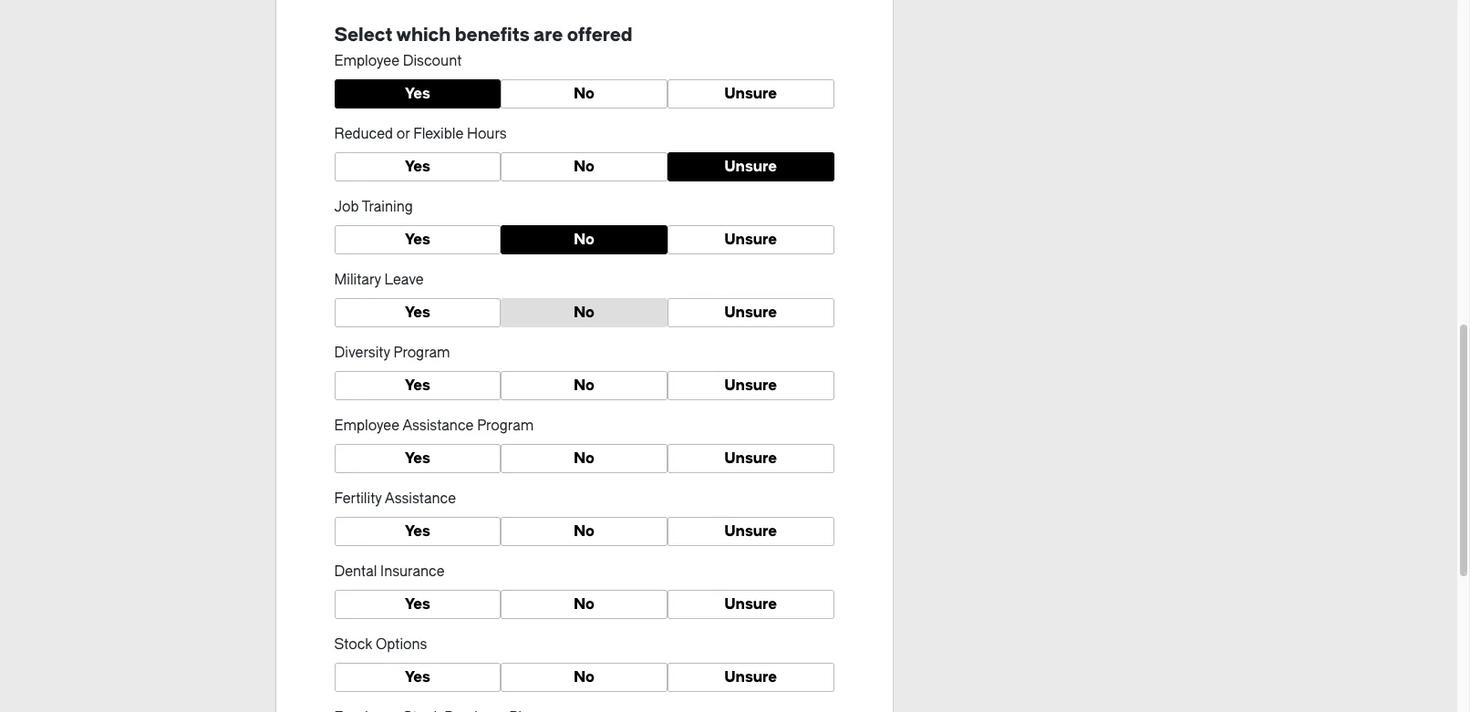 Task type: describe. For each thing, give the bounding box(es) containing it.
unsure for fertility assistance
[[724, 523, 777, 540]]

no for dental insurance
[[574, 596, 595, 613]]

unsure for employee discount
[[724, 85, 777, 102]]

yes for diversity program
[[405, 377, 430, 394]]

unsure button for military leave
[[668, 298, 834, 327]]

no for military leave
[[574, 304, 595, 321]]

employee discount
[[334, 53, 462, 69]]

no for job training
[[574, 231, 595, 248]]

no button for fertility assistance
[[501, 517, 668, 546]]

yes for reduced or flexible hours
[[405, 158, 430, 175]]

employee for employee assistance program
[[334, 418, 399, 434]]

unsure for stock options
[[724, 669, 777, 686]]

unsure button for dental insurance
[[668, 590, 834, 619]]

stock options
[[334, 637, 427, 653]]

employee assistance program
[[334, 418, 534, 434]]

yes button for diversity program
[[334, 371, 501, 400]]

which
[[396, 25, 451, 46]]

unsure for reduced or flexible hours
[[724, 158, 777, 175]]

yes button for military leave
[[334, 298, 501, 327]]

no button for employee discount
[[501, 79, 668, 109]]

insurance
[[380, 564, 445, 580]]

yes button for fertility assistance
[[334, 517, 501, 546]]

dental insurance
[[334, 564, 445, 580]]

no for diversity program
[[574, 377, 595, 394]]

stock
[[334, 637, 372, 653]]

fertility
[[334, 491, 382, 507]]

job
[[334, 199, 359, 215]]

offered
[[567, 25, 633, 46]]

yes button for reduced or flexible hours
[[334, 152, 501, 182]]

or
[[396, 126, 410, 142]]

military leave
[[334, 272, 424, 288]]

employee for employee discount
[[334, 53, 399, 69]]

yes for employee assistance program
[[405, 450, 430, 467]]

yes button for dental insurance
[[334, 590, 501, 619]]

unsure button for stock options
[[668, 663, 834, 692]]

no for reduced or flexible hours
[[574, 158, 595, 175]]

1 horizontal spatial program
[[477, 418, 534, 434]]

assistance for employee
[[402, 418, 474, 434]]

select which benefits are offered
[[334, 25, 633, 46]]

training
[[362, 199, 413, 215]]

yes button for employee discount
[[334, 79, 501, 109]]

fertility assistance
[[334, 491, 456, 507]]

job training
[[334, 199, 413, 215]]

yes for dental insurance
[[405, 596, 430, 613]]

no button for dental insurance
[[501, 590, 668, 619]]

options
[[376, 637, 427, 653]]

unsure button for employee discount
[[668, 79, 834, 109]]

select
[[334, 25, 393, 46]]

benefits
[[455, 25, 530, 46]]

no button for diversity program
[[501, 371, 668, 400]]

unsure button for diversity program
[[668, 371, 834, 400]]

diversity program
[[334, 345, 450, 361]]

no for stock options
[[574, 669, 595, 686]]

hours
[[467, 126, 507, 142]]



Task type: vqa. For each thing, say whether or not it's contained in the screenshot.
right Program
yes



Task type: locate. For each thing, give the bounding box(es) containing it.
7 no button from the top
[[501, 517, 668, 546]]

discount
[[403, 53, 462, 69]]

0 vertical spatial assistance
[[402, 418, 474, 434]]

reduced
[[334, 126, 393, 142]]

leave
[[384, 272, 424, 288]]

diversity
[[334, 345, 390, 361]]

unsure button for job training
[[668, 225, 834, 254]]

3 unsure from the top
[[724, 231, 777, 248]]

9 no from the top
[[574, 669, 595, 686]]

1 yes button from the top
[[334, 79, 501, 109]]

8 no from the top
[[574, 596, 595, 613]]

2 yes button from the top
[[334, 152, 501, 182]]

0 vertical spatial employee
[[334, 53, 399, 69]]

are
[[534, 25, 563, 46]]

reduced or flexible hours
[[334, 126, 507, 142]]

program
[[393, 345, 450, 361], [477, 418, 534, 434]]

4 yes button from the top
[[334, 298, 501, 327]]

1 no button from the top
[[501, 79, 668, 109]]

yes for job training
[[405, 231, 430, 248]]

5 yes from the top
[[405, 377, 430, 394]]

3 yes from the top
[[405, 231, 430, 248]]

6 no button from the top
[[501, 444, 668, 473]]

assistance for fertility
[[385, 491, 456, 507]]

no button for stock options
[[501, 663, 668, 692]]

yes button up leave
[[334, 225, 501, 254]]

dental
[[334, 564, 377, 580]]

military
[[334, 272, 381, 288]]

3 no button from the top
[[501, 225, 668, 254]]

assistance right fertility
[[385, 491, 456, 507]]

8 no button from the top
[[501, 590, 668, 619]]

4 unsure from the top
[[724, 304, 777, 321]]

7 unsure from the top
[[724, 523, 777, 540]]

9 yes from the top
[[405, 669, 430, 686]]

6 no from the top
[[574, 450, 595, 467]]

no button for employee assistance program
[[501, 444, 668, 473]]

unsure for employee assistance program
[[724, 450, 777, 467]]

1 no from the top
[[574, 85, 595, 102]]

7 no from the top
[[574, 523, 595, 540]]

unsure button for employee assistance program
[[668, 444, 834, 473]]

yes down reduced or flexible hours
[[405, 158, 430, 175]]

6 unsure from the top
[[724, 450, 777, 467]]

5 unsure button from the top
[[668, 371, 834, 400]]

yes button
[[334, 79, 501, 109], [334, 152, 501, 182], [334, 225, 501, 254], [334, 298, 501, 327], [334, 371, 501, 400], [334, 444, 501, 473], [334, 517, 501, 546], [334, 590, 501, 619], [334, 663, 501, 692]]

9 unsure button from the top
[[668, 663, 834, 692]]

no
[[574, 85, 595, 102], [574, 158, 595, 175], [574, 231, 595, 248], [574, 304, 595, 321], [574, 377, 595, 394], [574, 450, 595, 467], [574, 523, 595, 540], [574, 596, 595, 613], [574, 669, 595, 686]]

unsure button for reduced or flexible hours
[[668, 152, 834, 182]]

yes down fertility assistance
[[405, 523, 430, 540]]

yes button down options on the left bottom of page
[[334, 663, 501, 692]]

2 no button from the top
[[501, 152, 668, 182]]

yes button for employee assistance program
[[334, 444, 501, 473]]

1 vertical spatial assistance
[[385, 491, 456, 507]]

yes for stock options
[[405, 669, 430, 686]]

yes button down diversity program
[[334, 371, 501, 400]]

9 yes button from the top
[[334, 663, 501, 692]]

6 yes from the top
[[405, 450, 430, 467]]

assistance up fertility assistance
[[402, 418, 474, 434]]

yes button down reduced or flexible hours
[[334, 152, 501, 182]]

yes button down "discount"
[[334, 79, 501, 109]]

4 yes from the top
[[405, 304, 430, 321]]

yes down "discount"
[[405, 85, 430, 102]]

no button for job training
[[501, 225, 668, 254]]

unsure for diversity program
[[724, 377, 777, 394]]

0 vertical spatial program
[[393, 345, 450, 361]]

unsure for dental insurance
[[724, 596, 777, 613]]

8 unsure button from the top
[[668, 590, 834, 619]]

yes down options on the left bottom of page
[[405, 669, 430, 686]]

unsure
[[724, 85, 777, 102], [724, 158, 777, 175], [724, 231, 777, 248], [724, 304, 777, 321], [724, 377, 777, 394], [724, 450, 777, 467], [724, 523, 777, 540], [724, 596, 777, 613], [724, 669, 777, 686]]

8 yes from the top
[[405, 596, 430, 613]]

yes down insurance
[[405, 596, 430, 613]]

7 yes from the top
[[405, 523, 430, 540]]

no for fertility assistance
[[574, 523, 595, 540]]

1 unsure button from the top
[[668, 79, 834, 109]]

yes down diversity program
[[405, 377, 430, 394]]

unsure for military leave
[[724, 304, 777, 321]]

3 no from the top
[[574, 231, 595, 248]]

9 no button from the top
[[501, 663, 668, 692]]

no for employee discount
[[574, 85, 595, 102]]

1 employee from the top
[[334, 53, 399, 69]]

no button for military leave
[[501, 298, 668, 327]]

yes
[[405, 85, 430, 102], [405, 158, 430, 175], [405, 231, 430, 248], [405, 304, 430, 321], [405, 377, 430, 394], [405, 450, 430, 467], [405, 523, 430, 540], [405, 596, 430, 613], [405, 669, 430, 686]]

2 no from the top
[[574, 158, 595, 175]]

5 no from the top
[[574, 377, 595, 394]]

employee down select
[[334, 53, 399, 69]]

yes for fertility assistance
[[405, 523, 430, 540]]

1 vertical spatial employee
[[334, 418, 399, 434]]

no button for reduced or flexible hours
[[501, 152, 668, 182]]

yes button for job training
[[334, 225, 501, 254]]

7 unsure button from the top
[[668, 517, 834, 546]]

3 yes button from the top
[[334, 225, 501, 254]]

1 vertical spatial program
[[477, 418, 534, 434]]

unsure button
[[668, 79, 834, 109], [668, 152, 834, 182], [668, 225, 834, 254], [668, 298, 834, 327], [668, 371, 834, 400], [668, 444, 834, 473], [668, 517, 834, 546], [668, 590, 834, 619], [668, 663, 834, 692]]

unsure for job training
[[724, 231, 777, 248]]

yes up leave
[[405, 231, 430, 248]]

4 no button from the top
[[501, 298, 668, 327]]

no button
[[501, 79, 668, 109], [501, 152, 668, 182], [501, 225, 668, 254], [501, 298, 668, 327], [501, 371, 668, 400], [501, 444, 668, 473], [501, 517, 668, 546], [501, 590, 668, 619], [501, 663, 668, 692]]

4 unsure button from the top
[[668, 298, 834, 327]]

yes for military leave
[[405, 304, 430, 321]]

yes button for stock options
[[334, 663, 501, 692]]

7 yes button from the top
[[334, 517, 501, 546]]

yes down employee assistance program in the bottom left of the page
[[405, 450, 430, 467]]

employee
[[334, 53, 399, 69], [334, 418, 399, 434]]

8 unsure from the top
[[724, 596, 777, 613]]

6 yes button from the top
[[334, 444, 501, 473]]

9 unsure from the top
[[724, 669, 777, 686]]

flexible
[[413, 126, 464, 142]]

yes for employee discount
[[405, 85, 430, 102]]

assistance
[[402, 418, 474, 434], [385, 491, 456, 507]]

yes button down fertility assistance
[[334, 517, 501, 546]]

6 unsure button from the top
[[668, 444, 834, 473]]

2 yes from the top
[[405, 158, 430, 175]]

3 unsure button from the top
[[668, 225, 834, 254]]

yes down leave
[[405, 304, 430, 321]]

5 yes button from the top
[[334, 371, 501, 400]]

employee down "diversity"
[[334, 418, 399, 434]]

unsure button for fertility assistance
[[668, 517, 834, 546]]

yes button down leave
[[334, 298, 501, 327]]

1 unsure from the top
[[724, 85, 777, 102]]

2 unsure button from the top
[[668, 152, 834, 182]]

0 horizontal spatial program
[[393, 345, 450, 361]]

no for employee assistance program
[[574, 450, 595, 467]]

yes button down employee assistance program in the bottom left of the page
[[334, 444, 501, 473]]

yes button down insurance
[[334, 590, 501, 619]]

5 unsure from the top
[[724, 377, 777, 394]]

5 no button from the top
[[501, 371, 668, 400]]

2 unsure from the top
[[724, 158, 777, 175]]

4 no from the top
[[574, 304, 595, 321]]

8 yes button from the top
[[334, 590, 501, 619]]

1 yes from the top
[[405, 85, 430, 102]]

2 employee from the top
[[334, 418, 399, 434]]



